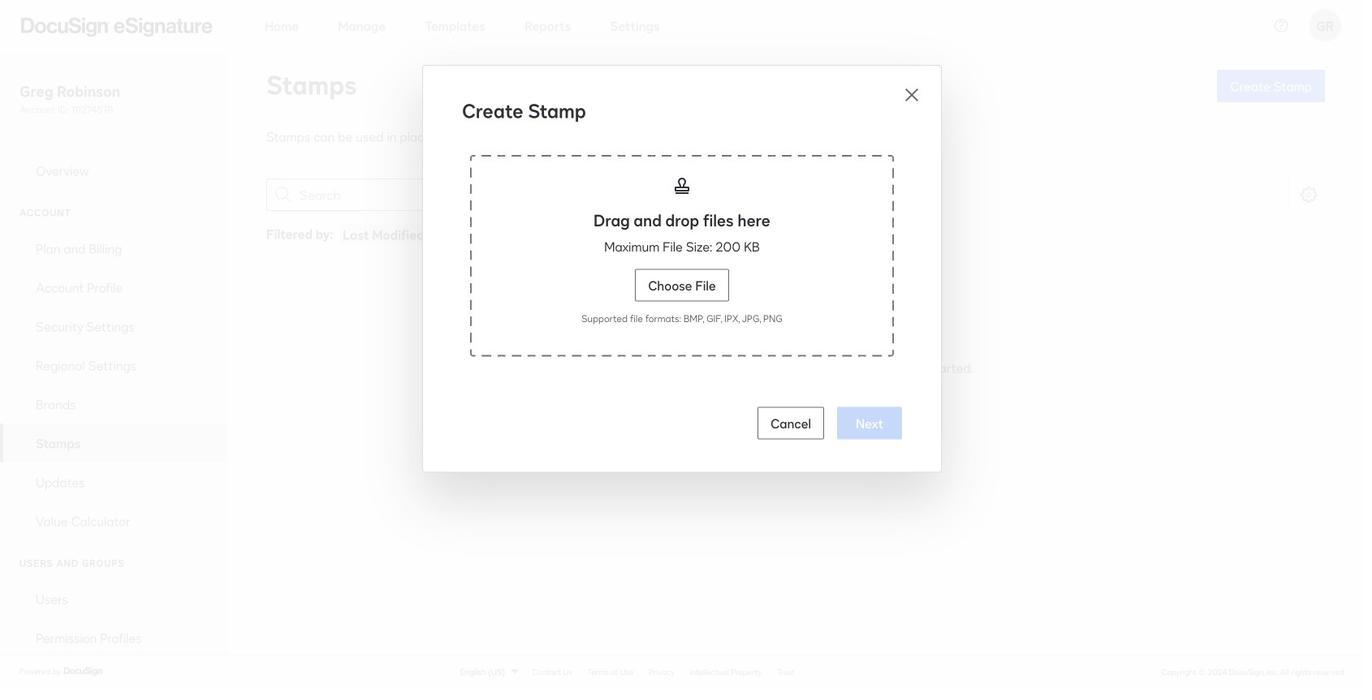 Task type: vqa. For each thing, say whether or not it's contained in the screenshot.
DocuSign Admin image
yes



Task type: locate. For each thing, give the bounding box(es) containing it.
docusign admin image
[[21, 17, 213, 37]]

Search text field
[[300, 180, 449, 210]]

account element
[[0, 229, 227, 541]]

users and groups element
[[0, 580, 227, 689]]



Task type: describe. For each thing, give the bounding box(es) containing it.
docusign image
[[63, 665, 104, 678]]



